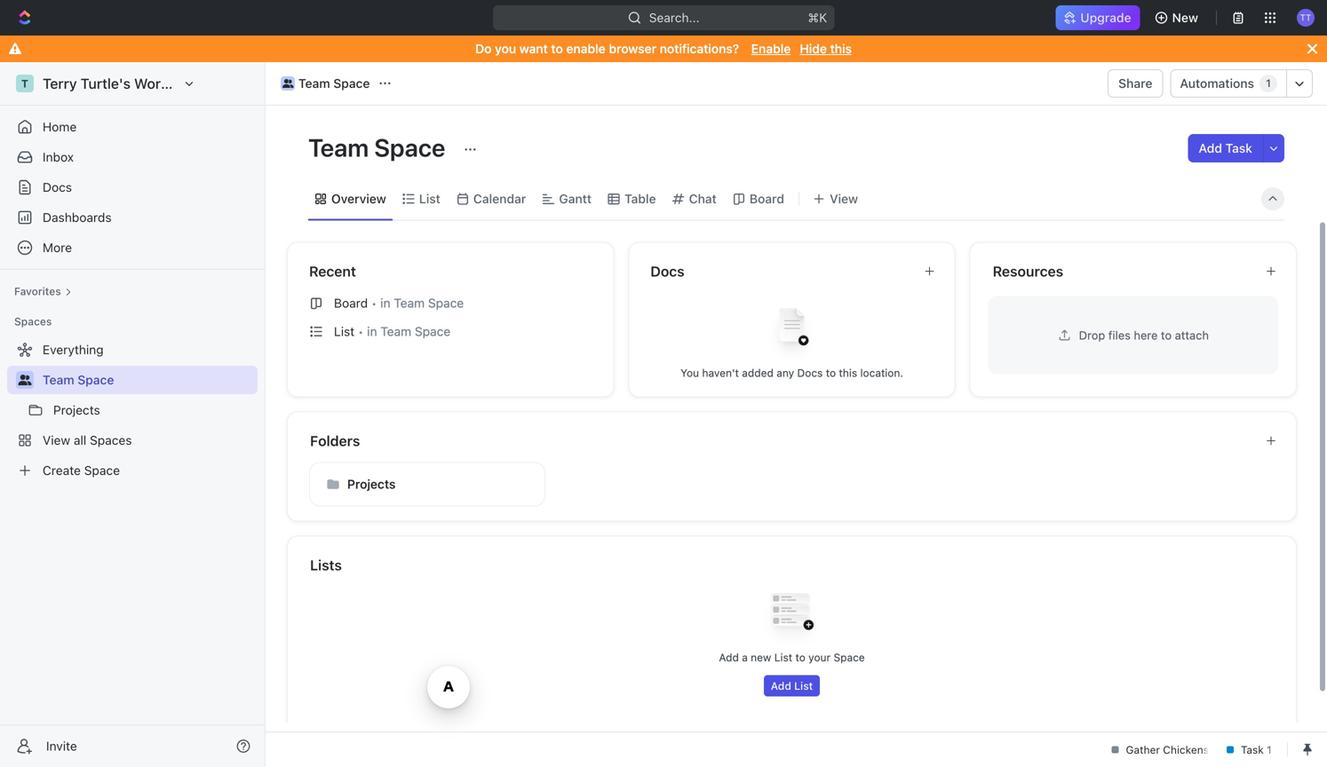 Task type: locate. For each thing, give the bounding box(es) containing it.
view inside button
[[830, 192, 859, 206]]

1 vertical spatial spaces
[[90, 433, 132, 448]]

1 vertical spatial projects
[[347, 477, 396, 492]]

add for add list
[[771, 680, 792, 693]]

upgrade
[[1081, 10, 1132, 25]]

list
[[419, 192, 441, 206], [334, 324, 355, 339], [775, 652, 793, 664], [795, 680, 813, 693]]

list left the "calendar" link
[[419, 192, 441, 206]]

space up list • in team space
[[428, 296, 464, 311]]

resources button
[[992, 261, 1251, 282]]

0 horizontal spatial view
[[43, 433, 70, 448]]

invite
[[46, 739, 77, 754]]

1 vertical spatial •
[[358, 325, 364, 339]]

• for board
[[372, 297, 377, 310]]

home
[[43, 120, 77, 134]]

0 horizontal spatial board
[[334, 296, 368, 311]]

terry turtle's workspace
[[43, 75, 208, 92]]

• inside list • in team space
[[358, 325, 364, 339]]

docs
[[43, 180, 72, 195], [651, 263, 685, 280], [798, 367, 823, 379]]

space
[[334, 76, 370, 91], [374, 133, 446, 162], [428, 296, 464, 311], [415, 324, 451, 339], [78, 373, 114, 387], [84, 463, 120, 478], [834, 652, 865, 664]]

in for board
[[381, 296, 391, 311]]

terry
[[43, 75, 77, 92]]

team inside sidebar navigation
[[43, 373, 74, 387]]

more button
[[7, 234, 258, 262]]

team space link
[[276, 73, 375, 94], [43, 366, 254, 395]]

view left all
[[43, 433, 70, 448]]

1 vertical spatial team space link
[[43, 366, 254, 395]]

inbox
[[43, 150, 74, 164]]

projects inside button
[[347, 477, 396, 492]]

enable
[[752, 41, 791, 56]]

view for view
[[830, 192, 859, 206]]

add down add a new list to your space
[[771, 680, 792, 693]]

view inside tree
[[43, 433, 70, 448]]

this
[[831, 41, 852, 56], [839, 367, 858, 379]]

board for board • in team space
[[334, 296, 368, 311]]

list inside "link"
[[419, 192, 441, 206]]

to right want
[[551, 41, 563, 56]]

2 vertical spatial add
[[771, 680, 792, 693]]

0 vertical spatial projects
[[53, 403, 100, 418]]

0 vertical spatial docs
[[43, 180, 72, 195]]

1 vertical spatial docs
[[651, 263, 685, 280]]

user group image
[[18, 375, 32, 386]]

1 horizontal spatial docs
[[651, 263, 685, 280]]

1 vertical spatial view
[[43, 433, 70, 448]]

board
[[750, 192, 785, 206], [334, 296, 368, 311]]

tt button
[[1292, 4, 1321, 32]]

list down add a new list to your space
[[795, 680, 813, 693]]

in
[[381, 296, 391, 311], [367, 324, 377, 339]]

this right the hide
[[831, 41, 852, 56]]

0 vertical spatial board
[[750, 192, 785, 206]]

0 horizontal spatial •
[[358, 325, 364, 339]]

turtle's
[[81, 75, 131, 92]]

view right the board link
[[830, 192, 859, 206]]

0 horizontal spatial projects
[[53, 403, 100, 418]]

docs link
[[7, 173, 258, 202]]

create space link
[[7, 457, 254, 485]]

team space right user group image
[[299, 76, 370, 91]]

everything
[[43, 343, 104, 357]]

in up list • in team space
[[381, 296, 391, 311]]

space up list "link"
[[374, 133, 446, 162]]

here
[[1134, 329, 1158, 342]]

2 vertical spatial team space
[[43, 373, 114, 387]]

0 vertical spatial •
[[372, 297, 377, 310]]

team down everything
[[43, 373, 74, 387]]

calendar link
[[470, 187, 526, 212]]

calendar
[[474, 192, 526, 206]]

docs right any
[[798, 367, 823, 379]]

add list
[[771, 680, 813, 693]]

new
[[1173, 10, 1199, 25]]

in down board • in team space at top
[[367, 324, 377, 339]]

to left "your"
[[796, 652, 806, 664]]

0 vertical spatial add
[[1199, 141, 1223, 156]]

team space down everything
[[43, 373, 114, 387]]

tree inside sidebar navigation
[[7, 336, 258, 485]]

0 horizontal spatial spaces
[[14, 315, 52, 328]]

team space up overview
[[308, 133, 451, 162]]

2 horizontal spatial docs
[[798, 367, 823, 379]]

overview link
[[328, 187, 386, 212]]

1 horizontal spatial spaces
[[90, 433, 132, 448]]

this left location.
[[839, 367, 858, 379]]

automations
[[1181, 76, 1255, 91]]

board link
[[746, 187, 785, 212]]

• inside board • in team space
[[372, 297, 377, 310]]

1 vertical spatial board
[[334, 296, 368, 311]]

1
[[1267, 77, 1272, 89]]

table link
[[621, 187, 656, 212]]

team up overview link
[[308, 133, 369, 162]]

1 horizontal spatial add
[[771, 680, 792, 693]]

1 horizontal spatial in
[[381, 296, 391, 311]]

overview
[[331, 192, 386, 206]]

your
[[809, 652, 831, 664]]

board right the 'chat'
[[750, 192, 785, 206]]

1 vertical spatial add
[[719, 652, 739, 664]]

• down board • in team space at top
[[358, 325, 364, 339]]

0 vertical spatial view
[[830, 192, 859, 206]]

2 horizontal spatial add
[[1199, 141, 1223, 156]]

team space
[[299, 76, 370, 91], [308, 133, 451, 162], [43, 373, 114, 387]]

•
[[372, 297, 377, 310], [358, 325, 364, 339]]

enable
[[567, 41, 606, 56]]

tree
[[7, 336, 258, 485]]

spaces down favorites
[[14, 315, 52, 328]]

docs down "inbox" in the top of the page
[[43, 180, 72, 195]]

1 horizontal spatial board
[[750, 192, 785, 206]]

folders
[[310, 433, 360, 450]]

1 horizontal spatial projects
[[347, 477, 396, 492]]

0 horizontal spatial team space link
[[43, 366, 254, 395]]

1 horizontal spatial view
[[830, 192, 859, 206]]

• up list • in team space
[[372, 297, 377, 310]]

add left the task
[[1199, 141, 1223, 156]]

0 vertical spatial spaces
[[14, 315, 52, 328]]

docs inside sidebar navigation
[[43, 180, 72, 195]]

1 vertical spatial in
[[367, 324, 377, 339]]

workspace
[[134, 75, 208, 92]]

folders button
[[309, 431, 1251, 452]]

upgrade link
[[1056, 5, 1141, 30]]

projects
[[53, 403, 100, 418], [347, 477, 396, 492]]

1 horizontal spatial team space link
[[276, 73, 375, 94]]

team space link inside tree
[[43, 366, 254, 395]]

0 vertical spatial in
[[381, 296, 391, 311]]

team space inside tree
[[43, 373, 114, 387]]

new button
[[1148, 4, 1210, 32]]

⌘k
[[808, 10, 828, 25]]

list • in team space
[[334, 324, 451, 339]]

attach
[[1176, 329, 1210, 342]]

space down view all spaces
[[84, 463, 120, 478]]

team
[[299, 76, 330, 91], [308, 133, 369, 162], [394, 296, 425, 311], [381, 324, 412, 339], [43, 373, 74, 387]]

0 horizontal spatial in
[[367, 324, 377, 339]]

task
[[1226, 141, 1253, 156]]

location.
[[861, 367, 904, 379]]

gantt link
[[556, 187, 592, 212]]

spaces
[[14, 315, 52, 328], [90, 433, 132, 448]]

create
[[43, 463, 81, 478]]

0 horizontal spatial docs
[[43, 180, 72, 195]]

projects up all
[[53, 403, 100, 418]]

add left a on the right of the page
[[719, 652, 739, 664]]

spaces right all
[[90, 433, 132, 448]]

board down recent
[[334, 296, 368, 311]]

terry turtle's workspace, , element
[[16, 75, 34, 92]]

dashboards
[[43, 210, 112, 225]]

1 horizontal spatial •
[[372, 297, 377, 310]]

0 horizontal spatial add
[[719, 652, 739, 664]]

docs down table
[[651, 263, 685, 280]]

tree containing everything
[[7, 336, 258, 485]]

gantt
[[559, 192, 592, 206]]

recent
[[309, 263, 356, 280]]

add
[[1199, 141, 1223, 156], [719, 652, 739, 664], [771, 680, 792, 693]]

projects down folders
[[347, 477, 396, 492]]

view
[[830, 192, 859, 206], [43, 433, 70, 448]]

0 vertical spatial this
[[831, 41, 852, 56]]

to right here
[[1162, 329, 1172, 342]]

view all spaces link
[[7, 427, 254, 455]]

t
[[21, 77, 28, 90]]

to
[[551, 41, 563, 56], [1162, 329, 1172, 342], [826, 367, 836, 379], [796, 652, 806, 664]]



Task type: describe. For each thing, give the bounding box(es) containing it.
space right user group image
[[334, 76, 370, 91]]

drop
[[1080, 329, 1106, 342]]

projects link
[[53, 396, 254, 425]]

do
[[475, 41, 492, 56]]

favorites button
[[7, 281, 79, 302]]

no most used docs image
[[757, 295, 828, 366]]

0 vertical spatial team space
[[299, 76, 370, 91]]

any
[[777, 367, 795, 379]]

table
[[625, 192, 656, 206]]

board for board
[[750, 192, 785, 206]]

team up list • in team space
[[394, 296, 425, 311]]

more
[[43, 240, 72, 255]]

to right any
[[826, 367, 836, 379]]

you
[[495, 41, 516, 56]]

list link
[[416, 187, 441, 212]]

want
[[520, 41, 548, 56]]

resources
[[993, 263, 1064, 280]]

user group image
[[282, 79, 294, 88]]

all
[[74, 433, 86, 448]]

view all spaces
[[43, 433, 132, 448]]

team down board • in team space at top
[[381, 324, 412, 339]]

files
[[1109, 329, 1131, 342]]

list inside button
[[795, 680, 813, 693]]

view button
[[807, 178, 865, 220]]

lists
[[310, 557, 342, 574]]

space inside create space link
[[84, 463, 120, 478]]

dashboards link
[[7, 204, 258, 232]]

add list button
[[764, 676, 820, 697]]

add task
[[1199, 141, 1253, 156]]

everything link
[[7, 336, 254, 364]]

browser
[[609, 41, 657, 56]]

space down everything
[[78, 373, 114, 387]]

• for list
[[358, 325, 364, 339]]

projects button
[[309, 463, 545, 507]]

drop files here to attach
[[1080, 329, 1210, 342]]

search...
[[649, 10, 700, 25]]

2 vertical spatial docs
[[798, 367, 823, 379]]

board • in team space
[[334, 296, 464, 311]]

list down recent
[[334, 324, 355, 339]]

you haven't added any docs to this location.
[[681, 367, 904, 379]]

lists button
[[309, 555, 1276, 576]]

add task button
[[1189, 134, 1264, 163]]

space right "your"
[[834, 652, 865, 664]]

notifications?
[[660, 41, 739, 56]]

tt
[[1301, 12, 1312, 22]]

view for view all spaces
[[43, 433, 70, 448]]

add for add task
[[1199, 141, 1223, 156]]

haven't
[[702, 367, 739, 379]]

team right user group image
[[299, 76, 330, 91]]

home link
[[7, 113, 258, 141]]

create space
[[43, 463, 120, 478]]

1 vertical spatial this
[[839, 367, 858, 379]]

list right new
[[775, 652, 793, 664]]

chat
[[689, 192, 717, 206]]

share button
[[1108, 69, 1164, 98]]

no lists icon. image
[[757, 580, 828, 651]]

chat link
[[686, 187, 717, 212]]

view button
[[807, 187, 865, 212]]

add for add a new list to your space
[[719, 652, 739, 664]]

favorites
[[14, 285, 61, 298]]

inbox link
[[7, 143, 258, 172]]

space down board • in team space at top
[[415, 324, 451, 339]]

do you want to enable browser notifications? enable hide this
[[475, 41, 852, 56]]

hide
[[800, 41, 827, 56]]

1 vertical spatial team space
[[308, 133, 451, 162]]

added
[[742, 367, 774, 379]]

share
[[1119, 76, 1153, 91]]

in for list
[[367, 324, 377, 339]]

0 vertical spatial team space link
[[276, 73, 375, 94]]

you
[[681, 367, 699, 379]]

a
[[742, 652, 748, 664]]

add a new list to your space
[[719, 652, 865, 664]]

sidebar navigation
[[0, 62, 269, 768]]

projects inside sidebar navigation
[[53, 403, 100, 418]]

new
[[751, 652, 772, 664]]



Task type: vqa. For each thing, say whether or not it's contained in the screenshot.
the rightmost the add
yes



